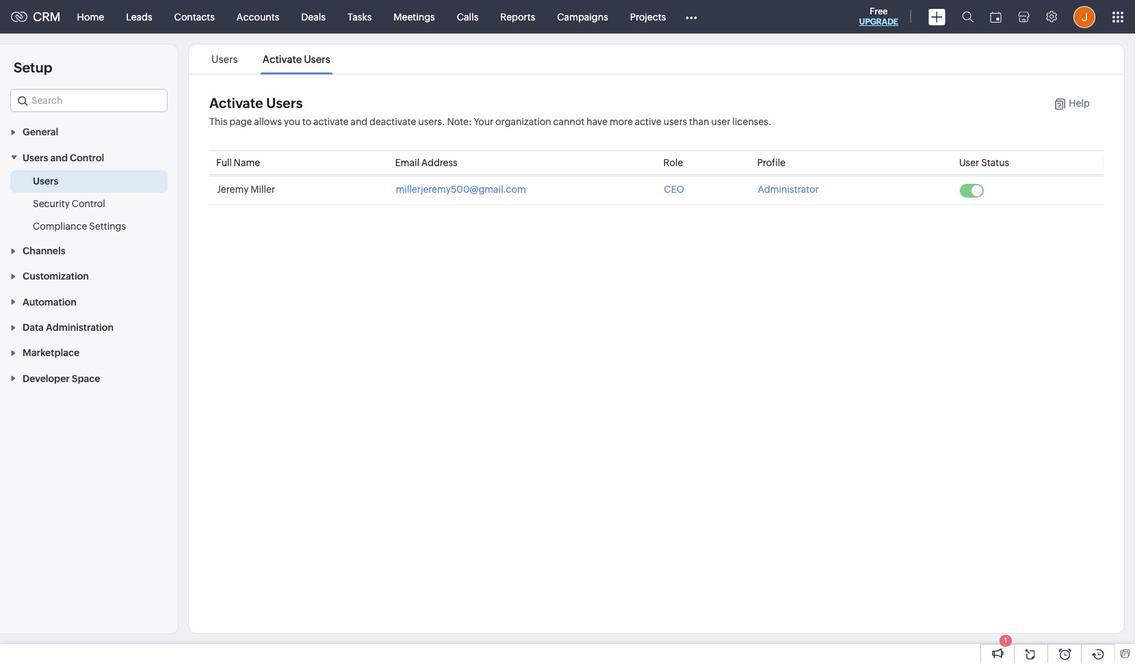 Task type: locate. For each thing, give the bounding box(es) containing it.
administrator
[[758, 184, 819, 195]]

address
[[421, 157, 458, 168]]

leads
[[126, 11, 152, 22]]

user
[[959, 157, 980, 168]]

control inside dropdown button
[[70, 152, 104, 163]]

activate up "page"
[[209, 95, 263, 111]]

users and control button
[[0, 145, 178, 170]]

developer space
[[23, 374, 100, 384]]

licenses.
[[733, 116, 772, 127]]

users link down contacts
[[209, 53, 240, 65]]

this page allows you to activate and deactivate users. note: your organization cannot have more active users than user licenses.
[[209, 116, 772, 127]]

full
[[216, 157, 232, 168]]

marketplace button
[[0, 340, 178, 366]]

profile element
[[1066, 0, 1104, 33]]

users link for security control link
[[33, 174, 58, 188]]

setup
[[14, 60, 52, 75]]

users inside dropdown button
[[23, 152, 48, 163]]

0 vertical spatial and
[[351, 116, 368, 127]]

crm
[[33, 10, 61, 24]]

activate down accounts
[[263, 53, 302, 65]]

users.
[[418, 116, 445, 127]]

developer
[[23, 374, 70, 384]]

1 vertical spatial and
[[50, 152, 68, 163]]

profile image
[[1074, 6, 1096, 28]]

status
[[982, 157, 1010, 168]]

upgrade
[[859, 17, 899, 27]]

free upgrade
[[859, 6, 899, 27]]

marketplace
[[23, 348, 79, 359]]

1 vertical spatial activate users
[[209, 95, 303, 111]]

0 vertical spatial control
[[70, 152, 104, 163]]

developer space button
[[0, 366, 178, 391]]

automation button
[[0, 289, 178, 315]]

and down the general
[[50, 152, 68, 163]]

0 vertical spatial activate users
[[263, 53, 330, 65]]

user status
[[959, 157, 1010, 168]]

activate
[[263, 53, 302, 65], [209, 95, 263, 111]]

users up you
[[266, 95, 303, 111]]

control
[[70, 152, 104, 163], [72, 198, 105, 209]]

email address
[[395, 157, 458, 168]]

create menu image
[[929, 9, 946, 25]]

data administration
[[23, 322, 114, 333]]

1 vertical spatial activate
[[209, 95, 263, 111]]

0 horizontal spatial users link
[[33, 174, 58, 188]]

0 horizontal spatial and
[[50, 152, 68, 163]]

ceo link
[[664, 184, 685, 195]]

users link
[[209, 53, 240, 65], [33, 174, 58, 188]]

have
[[587, 116, 608, 127]]

1
[[1005, 637, 1008, 645]]

security
[[33, 198, 70, 209]]

reports
[[500, 11, 535, 22]]

None field
[[10, 89, 168, 112]]

activate users up allows at top left
[[209, 95, 303, 111]]

control down general "dropdown button"
[[70, 152, 104, 163]]

1 vertical spatial control
[[72, 198, 105, 209]]

control up compliance settings
[[72, 198, 105, 209]]

allows
[[254, 116, 282, 127]]

control inside region
[[72, 198, 105, 209]]

calls
[[457, 11, 479, 22]]

0 vertical spatial users link
[[209, 53, 240, 65]]

meetings
[[394, 11, 435, 22]]

campaigns link
[[546, 0, 619, 33]]

projects
[[630, 11, 666, 22]]

users link up security
[[33, 174, 58, 188]]

settings
[[89, 221, 126, 232]]

users
[[212, 53, 238, 65], [304, 53, 330, 65], [266, 95, 303, 111], [23, 152, 48, 163], [33, 176, 58, 187]]

0 vertical spatial activate
[[263, 53, 302, 65]]

users
[[664, 116, 687, 127]]

and right activate
[[351, 116, 368, 127]]

activate users
[[263, 53, 330, 65], [209, 95, 303, 111]]

users down the general
[[23, 152, 48, 163]]

users up security
[[33, 176, 58, 187]]

page
[[229, 116, 252, 127]]

your
[[474, 116, 494, 127]]

calls link
[[446, 0, 490, 33]]

jeremy miller
[[217, 184, 275, 195]]

meetings link
[[383, 0, 446, 33]]

and
[[351, 116, 368, 127], [50, 152, 68, 163]]

activate users down the deals link
[[263, 53, 330, 65]]

administrator link
[[758, 184, 819, 195]]

1 horizontal spatial users link
[[209, 53, 240, 65]]

contacts
[[174, 11, 215, 22]]

1 vertical spatial users link
[[33, 174, 58, 188]]

note:
[[447, 116, 472, 127]]

list
[[199, 44, 343, 74]]

to
[[302, 116, 312, 127]]

full name
[[216, 157, 260, 168]]

crm link
[[11, 10, 61, 24]]

security control link
[[33, 197, 105, 211]]

security control
[[33, 198, 105, 209]]

organization
[[496, 116, 551, 127]]

you
[[284, 116, 300, 127]]

user
[[711, 116, 731, 127]]

millerjeremy500@gmail.com
[[396, 184, 526, 195]]



Task type: describe. For each thing, give the bounding box(es) containing it.
help
[[1069, 98, 1090, 109]]

accounts
[[237, 11, 279, 22]]

leads link
[[115, 0, 163, 33]]

active
[[635, 116, 662, 127]]

contacts link
[[163, 0, 226, 33]]

activate users link
[[261, 53, 332, 65]]

administration
[[46, 322, 114, 333]]

compliance settings link
[[33, 219, 126, 233]]

users and control
[[23, 152, 104, 163]]

list containing users
[[199, 44, 343, 74]]

data administration button
[[0, 315, 178, 340]]

users down contacts
[[212, 53, 238, 65]]

deals
[[301, 11, 326, 22]]

1 horizontal spatial and
[[351, 116, 368, 127]]

create menu element
[[921, 0, 954, 33]]

search element
[[954, 0, 982, 34]]

general button
[[0, 119, 178, 145]]

users down the deals
[[304, 53, 330, 65]]

ceo
[[664, 184, 685, 195]]

accounts link
[[226, 0, 290, 33]]

users inside region
[[33, 176, 58, 187]]

customization
[[23, 271, 89, 282]]

search image
[[962, 11, 974, 23]]

this
[[209, 116, 228, 127]]

users and control region
[[0, 170, 178, 238]]

channels button
[[0, 238, 178, 264]]

compliance settings
[[33, 221, 126, 232]]

activate
[[313, 116, 349, 127]]

home
[[77, 11, 104, 22]]

cannot
[[553, 116, 585, 127]]

Other Modules field
[[677, 6, 707, 28]]

miller
[[251, 184, 275, 195]]

data
[[23, 322, 44, 333]]

millerjeremy500@gmail.com link
[[396, 184, 526, 195]]

reports link
[[490, 0, 546, 33]]

calendar image
[[990, 11, 1002, 22]]

name
[[234, 157, 260, 168]]

tasks link
[[337, 0, 383, 33]]

deactivate
[[370, 116, 416, 127]]

email
[[395, 157, 420, 168]]

compliance
[[33, 221, 87, 232]]

projects link
[[619, 0, 677, 33]]

free
[[870, 6, 888, 16]]

customization button
[[0, 264, 178, 289]]

space
[[72, 374, 100, 384]]

role
[[664, 157, 683, 168]]

than
[[689, 116, 709, 127]]

automation
[[23, 297, 76, 308]]

more
[[610, 116, 633, 127]]

help link
[[1041, 98, 1090, 110]]

users link for the activate users link
[[209, 53, 240, 65]]

and inside dropdown button
[[50, 152, 68, 163]]

general
[[23, 127, 58, 138]]

jeremy
[[217, 184, 249, 195]]

tasks
[[348, 11, 372, 22]]

profile
[[757, 157, 786, 168]]

deals link
[[290, 0, 337, 33]]

Search text field
[[11, 90, 167, 112]]

campaigns
[[557, 11, 608, 22]]

home link
[[66, 0, 115, 33]]

channels
[[23, 246, 65, 257]]



Task type: vqa. For each thing, say whether or not it's contained in the screenshot.
Reports
yes



